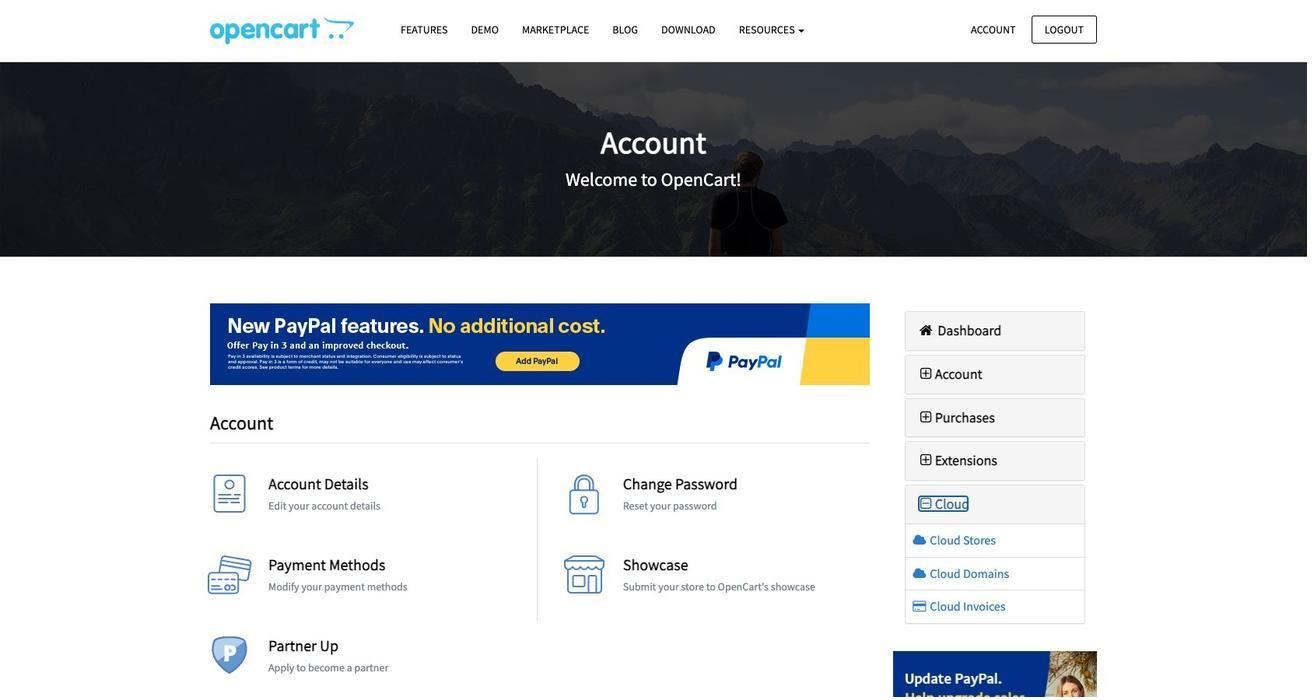 Task type: vqa. For each thing, say whether or not it's contained in the screenshot.
down
no



Task type: locate. For each thing, give the bounding box(es) containing it.
0 vertical spatial cloud image
[[912, 534, 928, 546]]

showcase image
[[561, 555, 608, 602]]

cloud image up credit card image
[[912, 567, 928, 579]]

opencart - your account image
[[210, 16, 354, 44]]

cloud image down fw icon
[[912, 534, 928, 546]]

1 vertical spatial paypal image
[[893, 651, 1097, 697]]

1 plus square o image from the top
[[917, 367, 935, 381]]

credit card image
[[912, 600, 928, 613]]

paypal image
[[210, 304, 870, 385], [893, 651, 1097, 697]]

0 vertical spatial paypal image
[[210, 304, 870, 385]]

1 vertical spatial plus square o image
[[917, 411, 935, 425]]

0 vertical spatial plus square o image
[[917, 367, 935, 381]]

2 cloud image from the top
[[912, 567, 928, 579]]

2 vertical spatial plus square o image
[[917, 454, 935, 468]]

plus square o image
[[917, 367, 935, 381], [917, 411, 935, 425], [917, 454, 935, 468]]

1 vertical spatial cloud image
[[912, 567, 928, 579]]

home image
[[917, 324, 935, 338]]

cloud image
[[912, 534, 928, 546], [912, 567, 928, 579]]

0 horizontal spatial paypal image
[[210, 304, 870, 385]]



Task type: describe. For each thing, give the bounding box(es) containing it.
account image
[[206, 475, 253, 521]]

payment methods image
[[206, 555, 253, 602]]

change password image
[[561, 475, 608, 521]]

2 plus square o image from the top
[[917, 411, 935, 425]]

1 horizontal spatial paypal image
[[893, 651, 1097, 697]]

1 cloud image from the top
[[912, 534, 928, 546]]

apply to become a partner image
[[206, 636, 253, 683]]

fw image
[[917, 497, 935, 511]]

3 plus square o image from the top
[[917, 454, 935, 468]]



